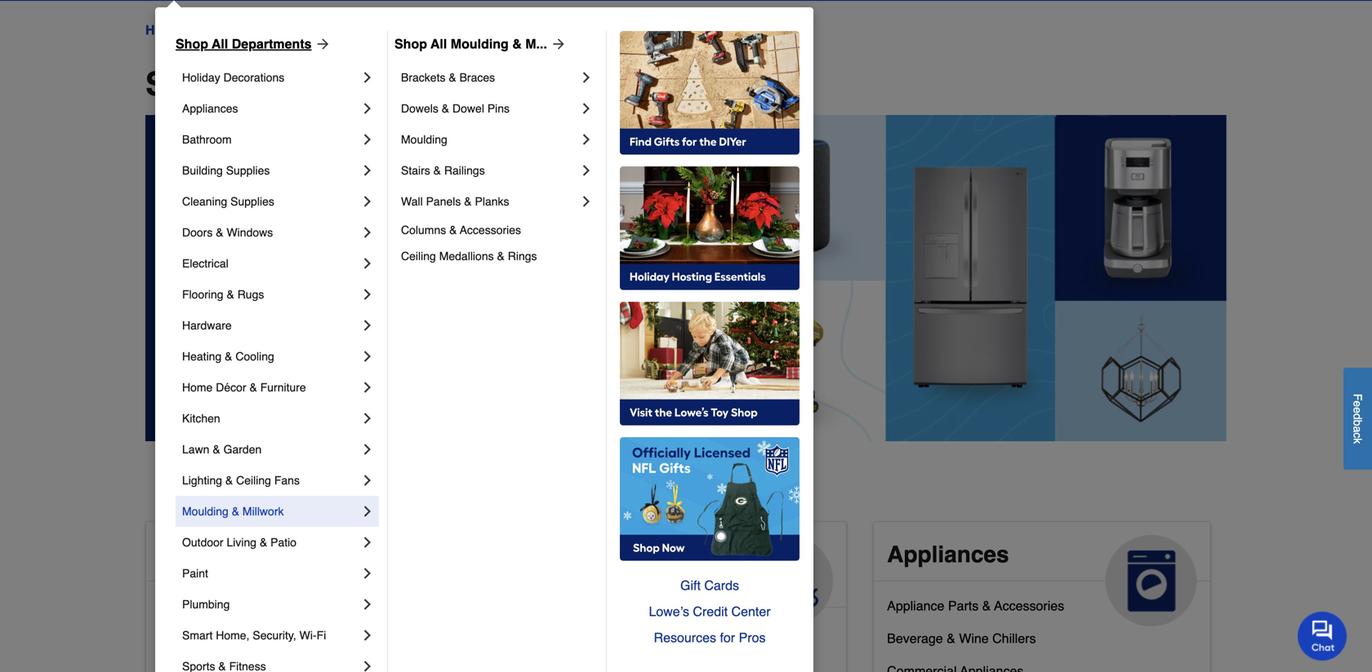 Task type: describe. For each thing, give the bounding box(es) containing it.
accessible bedroom link
[[159, 628, 278, 661]]

windows
[[227, 226, 273, 239]]

livestock
[[523, 625, 578, 640]]

security,
[[253, 630, 296, 643]]

lighting
[[182, 474, 222, 488]]

pet inside animal & pet care
[[629, 542, 664, 568]]

& down wall panels & planks
[[449, 224, 457, 237]]

supplies for building supplies
[[226, 164, 270, 177]]

gift cards
[[680, 579, 739, 594]]

dowels
[[401, 102, 438, 115]]

chevron right image for electrical
[[359, 256, 376, 272]]

building supplies link
[[182, 155, 359, 186]]

pins
[[487, 102, 510, 115]]

m...
[[525, 36, 547, 51]]

wall panels & planks link
[[401, 186, 578, 217]]

smart home, security, wi-fi
[[182, 630, 326, 643]]

stairs
[[401, 164, 430, 177]]

doors & windows link
[[182, 217, 359, 248]]

holiday hosting essentials. image
[[620, 167, 800, 291]]

parts
[[948, 599, 979, 614]]

supplies for cleaning supplies
[[230, 195, 274, 208]]

shop for shop all moulding & m...
[[394, 36, 427, 51]]

& left the braces
[[449, 71, 456, 84]]

chevron right image for lawn & garden
[[359, 442, 376, 458]]

& right parts
[[982, 599, 991, 614]]

smart home, security, wi-fi link
[[182, 621, 359, 652]]

chevron right image for lighting & ceiling fans
[[359, 473, 376, 489]]

hardware
[[182, 319, 232, 332]]

chevron right image for plumbing
[[359, 597, 376, 613]]

millwork
[[243, 506, 284, 519]]

accessible for accessible bathroom
[[159, 599, 222, 614]]

chevron right image for kitchen
[[359, 411, 376, 427]]

accessible for accessible home
[[159, 542, 279, 568]]

décor
[[216, 381, 246, 394]]

patio
[[270, 537, 297, 550]]

gift cards link
[[620, 573, 800, 599]]

chevron right image for cleaning supplies
[[359, 194, 376, 210]]

brackets & braces link
[[401, 62, 578, 93]]

all for shop all departments
[[212, 36, 228, 51]]

1 vertical spatial bathroom
[[225, 599, 282, 614]]

holiday decorations
[[182, 71, 284, 84]]

moulding & millwork
[[182, 506, 284, 519]]

lighting & ceiling fans
[[182, 474, 300, 488]]

outdoor
[[182, 537, 223, 550]]

shop all departments
[[145, 65, 485, 103]]

accessories inside appliance parts & accessories link
[[994, 599, 1064, 614]]

railings
[[444, 164, 485, 177]]

accessible bedroom
[[159, 632, 278, 647]]

& left rings
[[497, 250, 505, 263]]

chevron right image for wall panels & planks
[[578, 194, 595, 210]]

garden
[[223, 443, 262, 457]]

holiday
[[182, 71, 220, 84]]

chevron right image for moulding
[[578, 131, 595, 148]]

resources for pros
[[654, 631, 766, 646]]

accessible bathroom link
[[159, 595, 282, 628]]

& left "rugs"
[[227, 288, 234, 301]]

ceiling medallions & rings
[[401, 250, 537, 263]]

chevron right image for moulding & millwork
[[359, 504, 376, 520]]

for
[[720, 631, 735, 646]]

chevron right image for home décor & furniture
[[359, 380, 376, 396]]

cooling
[[236, 350, 274, 363]]

& left planks
[[464, 195, 472, 208]]

chevron right image for outdoor living & patio
[[359, 535, 376, 551]]

lawn & garden link
[[182, 434, 359, 466]]

kitchen link
[[182, 403, 359, 434]]

building
[[182, 164, 223, 177]]

a
[[1351, 427, 1364, 433]]

moulding link
[[401, 124, 578, 155]]

shop for shop all departments
[[176, 36, 208, 51]]

2 e from the top
[[1351, 407, 1364, 414]]

planks
[[475, 195, 509, 208]]

accessories inside columns & accessories link
[[460, 224, 521, 237]]

appliance
[[887, 599, 944, 614]]

brackets & braces
[[401, 71, 495, 84]]

supplies for livestock supplies
[[581, 625, 631, 640]]

chevron right image for holiday decorations
[[359, 69, 376, 86]]

arrow right image for shop all moulding & m...
[[547, 36, 567, 52]]

f e e d b a c k
[[1351, 394, 1364, 444]]

beds,
[[546, 658, 580, 673]]

fans
[[274, 474, 300, 488]]

& inside animal & pet care
[[606, 542, 622, 568]]

accessible home
[[159, 542, 349, 568]]

bedroom
[[225, 632, 278, 647]]

wine
[[959, 632, 989, 647]]

plumbing
[[182, 599, 230, 612]]

shop
[[145, 65, 227, 103]]

hardware link
[[182, 310, 359, 341]]

plumbing link
[[182, 590, 359, 621]]

shop all departments link
[[176, 34, 331, 54]]

& right lawn on the bottom left of the page
[[213, 443, 220, 457]]

columns & accessories
[[401, 224, 521, 237]]

braces
[[459, 71, 495, 84]]

shop all moulding & m... link
[[394, 34, 567, 54]]

wi-
[[299, 630, 317, 643]]

cards
[[704, 579, 739, 594]]

wall panels & planks
[[401, 195, 509, 208]]

moulding for moulding
[[401, 133, 447, 146]]

find gifts for the diyer. image
[[620, 31, 800, 155]]

brackets
[[401, 71, 445, 84]]

departments for shop
[[286, 65, 485, 103]]

chevron right image for dowels & dowel pins
[[578, 100, 595, 117]]

0 horizontal spatial pet
[[523, 658, 543, 673]]

dowel
[[452, 102, 484, 115]]

chevron right image for appliances
[[359, 100, 376, 117]]

kitchen
[[182, 412, 220, 425]]

chevron right image for bathroom
[[359, 131, 376, 148]]

furniture inside 'link'
[[260, 381, 306, 394]]

cleaning supplies link
[[182, 186, 359, 217]]

home décor & furniture
[[182, 381, 306, 394]]

lowe's
[[649, 605, 689, 620]]

pros
[[739, 631, 766, 646]]

c
[[1351, 433, 1364, 439]]

rugs
[[237, 288, 264, 301]]

chillers
[[992, 632, 1036, 647]]

outdoor living & patio link
[[182, 528, 359, 559]]

& right houses,
[[635, 658, 644, 673]]

lawn & garden
[[182, 443, 262, 457]]

lowe's credit center
[[649, 605, 771, 620]]

lighting & ceiling fans link
[[182, 466, 359, 497]]

chevron right image for building supplies
[[359, 163, 376, 179]]

arrow right image for shop all departments
[[312, 36, 331, 52]]

2 horizontal spatial moulding
[[451, 36, 509, 51]]



Task type: locate. For each thing, give the bounding box(es) containing it.
animal & pet care image
[[742, 536, 833, 627]]

visit the lowe's toy shop. image
[[620, 302, 800, 426]]

panels
[[426, 195, 461, 208]]

1 e from the top
[[1351, 401, 1364, 407]]

chevron right image for heating & cooling
[[359, 349, 376, 365]]

officially licensed n f l gifts. shop now. image
[[620, 438, 800, 562]]

& left cooling
[[225, 350, 232, 363]]

accessible for accessible bedroom
[[159, 632, 222, 647]]

1 horizontal spatial accessories
[[994, 599, 1064, 614]]

1 vertical spatial ceiling
[[236, 474, 271, 488]]

& left m...
[[512, 36, 522, 51]]

shop up holiday on the top left of the page
[[176, 36, 208, 51]]

furniture down heating & cooling link in the bottom of the page
[[260, 381, 306, 394]]

home,
[[216, 630, 249, 643]]

chevron right image for stairs & railings
[[578, 163, 595, 179]]

0 horizontal spatial ceiling
[[236, 474, 271, 488]]

shop up brackets
[[394, 36, 427, 51]]

& right the lighting
[[225, 474, 233, 488]]

k
[[1351, 439, 1364, 444]]

f
[[1351, 394, 1364, 401]]

bathroom up building
[[182, 133, 232, 146]]

2 vertical spatial supplies
[[581, 625, 631, 640]]

1 vertical spatial supplies
[[230, 195, 274, 208]]

0 vertical spatial bathroom
[[182, 133, 232, 146]]

1 vertical spatial appliances link
[[874, 523, 1210, 627]]

supplies up pet beds, houses, & furniture link
[[581, 625, 631, 640]]

dowels & dowel pins link
[[401, 93, 578, 124]]

1 horizontal spatial pet
[[629, 542, 664, 568]]

doors
[[182, 226, 213, 239]]

0 horizontal spatial all
[[212, 36, 228, 51]]

0 vertical spatial home
[[145, 22, 182, 38]]

f e e d b a c k button
[[1343, 368, 1372, 470]]

appliances image
[[1106, 536, 1197, 627]]

chat invite button image
[[1298, 612, 1348, 662]]

outdoor living & patio
[[182, 537, 297, 550]]

dowels & dowel pins
[[401, 102, 510, 115]]

accessories up ceiling medallions & rings link
[[460, 224, 521, 237]]

chevron right image for brackets & braces
[[578, 69, 595, 86]]

home inside 'link'
[[182, 381, 213, 394]]

ceiling inside lighting & ceiling fans "link"
[[236, 474, 271, 488]]

columns & accessories link
[[401, 217, 595, 243]]

1 accessible from the top
[[159, 542, 279, 568]]

rings
[[508, 250, 537, 263]]

0 vertical spatial supplies
[[226, 164, 270, 177]]

paint
[[182, 568, 208, 581]]

moulding up outdoor on the left of page
[[182, 506, 229, 519]]

& right décor
[[249, 381, 257, 394]]

& inside 'link'
[[442, 102, 449, 115]]

pet left beds,
[[523, 658, 543, 673]]

doors & windows
[[182, 226, 273, 239]]

& left wine
[[947, 632, 955, 647]]

bathroom
[[182, 133, 232, 146], [225, 599, 282, 614]]

cleaning
[[182, 195, 227, 208]]

accessible home image
[[378, 536, 469, 627]]

2 shop from the left
[[394, 36, 427, 51]]

animal & pet care
[[523, 542, 664, 594]]

all for shop all moulding & m...
[[431, 36, 447, 51]]

heating & cooling
[[182, 350, 274, 363]]

bathroom up "smart home, security, wi-fi"
[[225, 599, 282, 614]]

animal & pet care link
[[510, 523, 846, 627]]

beverage & wine chillers link
[[887, 628, 1036, 661]]

1 vertical spatial home
[[182, 381, 213, 394]]

0 vertical spatial pet
[[629, 542, 664, 568]]

all
[[212, 36, 228, 51], [431, 36, 447, 51], [236, 65, 277, 103]]

0 vertical spatial furniture
[[260, 381, 306, 394]]

all down shop all departments link
[[236, 65, 277, 103]]

appliance parts & accessories link
[[887, 595, 1064, 628]]

0 horizontal spatial arrow right image
[[312, 36, 331, 52]]

supplies up cleaning supplies
[[226, 164, 270, 177]]

livestock supplies
[[523, 625, 631, 640]]

& right doors
[[216, 226, 223, 239]]

ceiling down columns
[[401, 250, 436, 263]]

home for home décor & furniture
[[182, 381, 213, 394]]

1 shop from the left
[[176, 36, 208, 51]]

wall
[[401, 195, 423, 208]]

pet up lowe's
[[629, 542, 664, 568]]

stairs & railings link
[[401, 155, 578, 186]]

1 horizontal spatial all
[[236, 65, 277, 103]]

appliance parts & accessories
[[887, 599, 1064, 614]]

bathroom link
[[182, 124, 359, 155]]

1 horizontal spatial ceiling
[[401, 250, 436, 263]]

all up the holiday decorations
[[212, 36, 228, 51]]

chevron right image for flooring & rugs
[[359, 287, 376, 303]]

0 vertical spatial ceiling
[[401, 250, 436, 263]]

1 horizontal spatial furniture
[[647, 658, 700, 673]]

0 horizontal spatial home
[[145, 22, 182, 38]]

appliances link down the 'decorations'
[[182, 93, 359, 124]]

ceiling inside ceiling medallions & rings link
[[401, 250, 436, 263]]

accessible bathroom
[[159, 599, 282, 614]]

2 accessible from the top
[[159, 599, 222, 614]]

flooring & rugs link
[[182, 279, 359, 310]]

enjoy savings year-round. no matter what you're shopping for, find what you need at a great price. image
[[145, 115, 1227, 442]]

beverage
[[887, 632, 943, 647]]

shop all departments
[[176, 36, 312, 51]]

pet
[[629, 542, 664, 568], [523, 658, 543, 673]]

1 horizontal spatial arrow right image
[[547, 36, 567, 52]]

lawn
[[182, 443, 209, 457]]

0 horizontal spatial shop
[[176, 36, 208, 51]]

accessible
[[159, 542, 279, 568], [159, 599, 222, 614], [159, 632, 222, 647]]

& left millwork
[[232, 506, 239, 519]]

1 horizontal spatial shop
[[394, 36, 427, 51]]

home for home
[[145, 22, 182, 38]]

smart
[[182, 630, 213, 643]]

moulding for moulding & millwork
[[182, 506, 229, 519]]

2 vertical spatial accessible
[[159, 632, 222, 647]]

holiday decorations link
[[182, 62, 359, 93]]

care
[[523, 568, 574, 594]]

0 vertical spatial accessible
[[159, 542, 279, 568]]

home link
[[145, 20, 182, 40]]

1 horizontal spatial appliances
[[887, 542, 1009, 568]]

&
[[512, 36, 522, 51], [449, 71, 456, 84], [442, 102, 449, 115], [433, 164, 441, 177], [464, 195, 472, 208], [449, 224, 457, 237], [216, 226, 223, 239], [497, 250, 505, 263], [227, 288, 234, 301], [225, 350, 232, 363], [249, 381, 257, 394], [213, 443, 220, 457], [225, 474, 233, 488], [232, 506, 239, 519], [260, 537, 267, 550], [606, 542, 622, 568], [982, 599, 991, 614], [947, 632, 955, 647], [635, 658, 644, 673]]

& right animal
[[606, 542, 622, 568]]

home décor & furniture link
[[182, 372, 359, 403]]

cleaning supplies
[[182, 195, 274, 208]]

1 vertical spatial furniture
[[647, 658, 700, 673]]

3 accessible from the top
[[159, 632, 222, 647]]

all up brackets & braces
[[431, 36, 447, 51]]

appliances
[[182, 102, 238, 115], [887, 542, 1009, 568]]

ceiling medallions & rings link
[[401, 243, 595, 270]]

paint link
[[182, 559, 359, 590]]

2 vertical spatial home
[[285, 542, 349, 568]]

1 horizontal spatial appliances link
[[874, 523, 1210, 627]]

0 horizontal spatial appliances
[[182, 102, 238, 115]]

supplies up windows
[[230, 195, 274, 208]]

0 vertical spatial accessories
[[460, 224, 521, 237]]

heating
[[182, 350, 222, 363]]

2 vertical spatial moulding
[[182, 506, 229, 519]]

fi
[[317, 630, 326, 643]]

& inside 'link'
[[249, 381, 257, 394]]

e up d
[[1351, 401, 1364, 407]]

1 arrow right image from the left
[[312, 36, 331, 52]]

1 horizontal spatial moulding
[[401, 133, 447, 146]]

electrical
[[182, 257, 229, 270]]

shop all moulding & m...
[[394, 36, 547, 51]]

livestock supplies link
[[523, 621, 631, 654]]

accessories
[[460, 224, 521, 237], [994, 599, 1064, 614]]

moulding up the braces
[[451, 36, 509, 51]]

chevron right image
[[359, 69, 376, 86], [359, 100, 376, 117], [359, 131, 376, 148], [359, 163, 376, 179], [578, 163, 595, 179], [578, 194, 595, 210], [359, 287, 376, 303], [359, 318, 376, 334], [359, 349, 376, 365], [359, 380, 376, 396], [359, 411, 376, 427], [359, 535, 376, 551], [359, 597, 376, 613], [359, 628, 376, 644], [359, 659, 376, 673]]

pet beds, houses, & furniture
[[523, 658, 700, 673]]

all for shop all departments
[[236, 65, 277, 103]]

appliances link
[[182, 93, 359, 124], [874, 523, 1210, 627]]

accessible home link
[[146, 523, 482, 627]]

shop
[[176, 36, 208, 51], [394, 36, 427, 51]]

1 vertical spatial accessories
[[994, 599, 1064, 614]]

arrow right image up "brackets & braces" "link"
[[547, 36, 567, 52]]

departments for shop
[[232, 36, 312, 51]]

lowe's credit center link
[[620, 599, 800, 626]]

e up b
[[1351, 407, 1364, 414]]

heating & cooling link
[[182, 341, 359, 372]]

0 vertical spatial appliances link
[[182, 93, 359, 124]]

appliances down holiday on the top left of the page
[[182, 102, 238, 115]]

supplies inside 'link'
[[230, 195, 274, 208]]

resources for pros link
[[620, 626, 800, 652]]

ceiling up millwork
[[236, 474, 271, 488]]

chevron right image for smart home, security, wi-fi
[[359, 628, 376, 644]]

d
[[1351, 414, 1364, 420]]

credit
[[693, 605, 728, 620]]

pet beds, houses, & furniture link
[[523, 654, 700, 673]]

animal
[[523, 542, 599, 568]]

accessories up chillers
[[994, 599, 1064, 614]]

furniture down the resources
[[647, 658, 700, 673]]

2 horizontal spatial all
[[431, 36, 447, 51]]

None search field
[[517, 0, 962, 3]]

1 horizontal spatial home
[[182, 381, 213, 394]]

& right stairs
[[433, 164, 441, 177]]

2 arrow right image from the left
[[547, 36, 567, 52]]

ceiling
[[401, 250, 436, 263], [236, 474, 271, 488]]

chevron right image for paint
[[359, 566, 376, 582]]

arrow right image inside shop all departments link
[[312, 36, 331, 52]]

moulding inside "link"
[[182, 506, 229, 519]]

appliances up parts
[[887, 542, 1009, 568]]

1 vertical spatial accessible
[[159, 599, 222, 614]]

& left dowel
[[442, 102, 449, 115]]

2 horizontal spatial home
[[285, 542, 349, 568]]

0 horizontal spatial appliances link
[[182, 93, 359, 124]]

arrow right image up shop all departments
[[312, 36, 331, 52]]

0 horizontal spatial moulding
[[182, 506, 229, 519]]

0 vertical spatial moulding
[[451, 36, 509, 51]]

decorations
[[223, 71, 284, 84]]

1 vertical spatial moulding
[[401, 133, 447, 146]]

arrow right image
[[312, 36, 331, 52], [547, 36, 567, 52]]

building supplies
[[182, 164, 270, 177]]

chevron right image for hardware
[[359, 318, 376, 334]]

moulding down 'dowels'
[[401, 133, 447, 146]]

0 vertical spatial appliances
[[182, 102, 238, 115]]

chevron right image
[[578, 69, 595, 86], [578, 100, 595, 117], [578, 131, 595, 148], [359, 194, 376, 210], [359, 225, 376, 241], [359, 256, 376, 272], [359, 442, 376, 458], [359, 473, 376, 489], [359, 504, 376, 520], [359, 566, 376, 582]]

resources
[[654, 631, 716, 646]]

living
[[227, 537, 256, 550]]

chevron right image for doors & windows
[[359, 225, 376, 241]]

0 horizontal spatial furniture
[[260, 381, 306, 394]]

1 vertical spatial pet
[[523, 658, 543, 673]]

0 horizontal spatial accessories
[[460, 224, 521, 237]]

beverage & wine chillers
[[887, 632, 1036, 647]]

& left patio
[[260, 537, 267, 550]]

1 vertical spatial appliances
[[887, 542, 1009, 568]]

appliances link up chillers
[[874, 523, 1210, 627]]

arrow right image inside shop all moulding & m... link
[[547, 36, 567, 52]]

flooring
[[182, 288, 223, 301]]



Task type: vqa. For each thing, say whether or not it's contained in the screenshot.
20.62-
no



